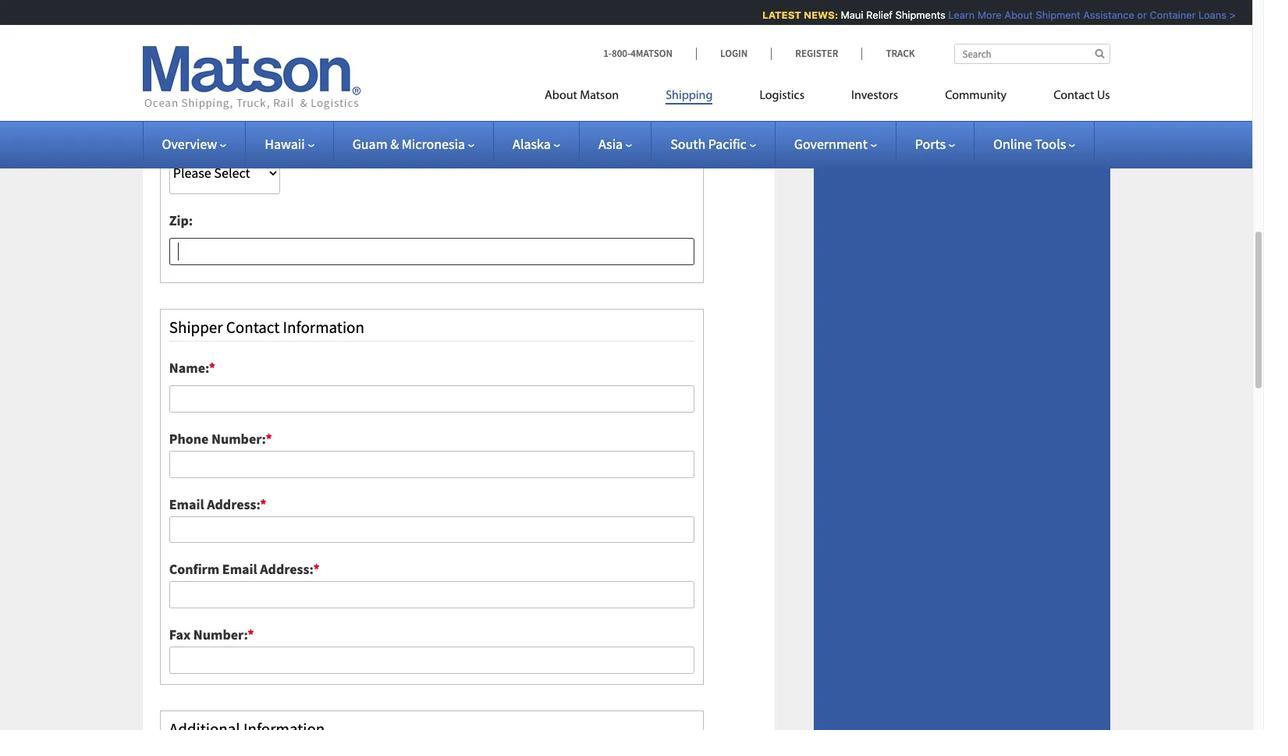 Task type: describe. For each thing, give the bounding box(es) containing it.
1-800-4matson
[[603, 47, 673, 60]]

login link
[[696, 47, 771, 60]]

guam & micronesia
[[352, 135, 465, 153]]

shipper contact information
[[169, 317, 364, 338]]

shipments
[[891, 9, 941, 21]]

* for email address: *
[[260, 495, 267, 513]]

0 vertical spatial address:
[[207, 495, 260, 513]]

shipping
[[666, 90, 713, 102]]

confirm
[[169, 561, 219, 579]]

* for fax number: *
[[248, 626, 254, 644]]

that
[[378, 0, 402, 17]]

ports
[[915, 135, 946, 153]]

latest
[[758, 9, 796, 21]]

more
[[973, 9, 997, 21]]

price
[[346, 0, 376, 17]]

matson inside i would like matson to quote a price that includes trucking from the port to the following location:
[[239, 0, 282, 17]]

online tools link
[[993, 135, 1076, 153]]

a
[[336, 0, 344, 17]]

i would like matson to quote a price that includes trucking from the port to the following location:
[[169, 0, 682, 39]]

quote
[[299, 0, 334, 17]]

news:
[[799, 9, 833, 21]]

1-800-4matson link
[[603, 47, 696, 60]]

search image
[[1095, 48, 1105, 59]]

* for phone number: *
[[266, 430, 272, 448]]

trucking
[[457, 0, 506, 17]]

>
[[1225, 9, 1231, 21]]

about matson link
[[545, 82, 642, 114]]

investors
[[851, 90, 898, 102]]

shipping link
[[642, 82, 736, 114]]

contact inside top menu navigation
[[1054, 90, 1095, 102]]

learn more about shipment assistance or container loans > link
[[943, 9, 1231, 21]]

guam
[[352, 135, 388, 153]]

about matson
[[545, 90, 619, 102]]

asia link
[[599, 135, 632, 153]]

2 to from the left
[[590, 0, 602, 17]]

register link
[[771, 47, 862, 60]]

south pacific
[[671, 135, 747, 153]]

800-
[[612, 47, 631, 60]]

Search search field
[[954, 44, 1110, 64]]

name:
[[169, 359, 209, 377]]

name: *
[[169, 359, 215, 377]]

logistics
[[760, 90, 805, 102]]

phone number: *
[[169, 430, 272, 448]]

government
[[794, 135, 868, 153]]

port
[[562, 0, 587, 17]]

fax number: *
[[169, 626, 254, 644]]

2 the from the left
[[605, 0, 624, 17]]

learn
[[943, 9, 970, 21]]

alaska
[[513, 135, 551, 153]]

government link
[[794, 135, 877, 153]]

community link
[[922, 82, 1030, 114]]

information
[[283, 317, 364, 338]]

guam & micronesia link
[[352, 135, 475, 153]]

phone
[[169, 430, 209, 448]]

4matson
[[631, 47, 673, 60]]

south
[[671, 135, 706, 153]]

location:
[[169, 21, 221, 39]]

1-
[[603, 47, 612, 60]]

community
[[945, 90, 1007, 102]]

blue matson logo with ocean, shipping, truck, rail and logistics written beneath it. image
[[142, 46, 361, 110]]



Task type: locate. For each thing, give the bounding box(es) containing it.
0 horizontal spatial email
[[169, 495, 204, 513]]

or
[[1132, 9, 1142, 21]]

to
[[284, 0, 297, 17], [590, 0, 602, 17]]

1 vertical spatial number:
[[193, 626, 248, 644]]

&
[[390, 135, 399, 153]]

0 vertical spatial matson
[[239, 0, 282, 17]]

number: right phone
[[211, 430, 266, 448]]

number: for fax number:
[[193, 626, 248, 644]]

zip:
[[169, 211, 193, 229]]

1 vertical spatial about
[[545, 90, 577, 102]]

0 horizontal spatial about
[[545, 90, 577, 102]]

contact us
[[1054, 90, 1110, 102]]

about right more
[[1000, 9, 1028, 21]]

None email field
[[169, 516, 695, 543], [169, 582, 695, 609], [169, 516, 695, 543], [169, 582, 695, 609]]

city:
[[169, 59, 198, 77]]

0 horizontal spatial matson
[[239, 0, 282, 17]]

number: right fax
[[193, 626, 248, 644]]

1 vertical spatial contact
[[226, 317, 280, 338]]

number: for phone number:
[[211, 430, 266, 448]]

track link
[[862, 47, 915, 60]]

confirm email address: *
[[169, 561, 320, 579]]

state:
[[169, 131, 205, 149]]

online tools
[[993, 135, 1066, 153]]

asia
[[599, 135, 623, 153]]

like
[[215, 0, 236, 17]]

from
[[509, 0, 537, 17]]

overview link
[[162, 135, 226, 153]]

would
[[176, 0, 212, 17]]

the left port
[[540, 0, 559, 17]]

matson down "1-"
[[580, 90, 619, 102]]

email down phone
[[169, 495, 204, 513]]

shipment
[[1031, 9, 1076, 21]]

assistance
[[1079, 9, 1130, 21]]

relief
[[861, 9, 888, 21]]

1 to from the left
[[284, 0, 297, 17]]

alaska link
[[513, 135, 560, 153]]

0 horizontal spatial the
[[540, 0, 559, 17]]

register
[[795, 47, 838, 60]]

shipper
[[169, 317, 223, 338]]

loans
[[1194, 9, 1222, 21]]

about
[[1000, 9, 1028, 21], [545, 90, 577, 102]]

0 horizontal spatial to
[[284, 0, 297, 17]]

includes
[[405, 0, 455, 17]]

email
[[169, 495, 204, 513], [222, 561, 257, 579]]

email right the confirm
[[222, 561, 257, 579]]

contact left us
[[1054, 90, 1095, 102]]

*
[[209, 359, 215, 377], [266, 430, 272, 448], [260, 495, 267, 513], [313, 561, 320, 579], [248, 626, 254, 644]]

1 horizontal spatial matson
[[580, 90, 619, 102]]

None text field
[[169, 386, 695, 413]]

logistics link
[[736, 82, 828, 114]]

0 vertical spatial email
[[169, 495, 204, 513]]

south pacific link
[[671, 135, 756, 153]]

the left following
[[605, 0, 624, 17]]

0 horizontal spatial contact
[[226, 317, 280, 338]]

to right port
[[590, 0, 602, 17]]

tools
[[1035, 135, 1066, 153]]

Zip: text field
[[169, 238, 695, 266]]

1 vertical spatial email
[[222, 561, 257, 579]]

about up alaska link
[[545, 90, 577, 102]]

contact right shipper
[[226, 317, 280, 338]]

i
[[169, 0, 173, 17]]

City: text field
[[169, 87, 695, 114]]

number:
[[211, 430, 266, 448], [193, 626, 248, 644]]

1 horizontal spatial about
[[1000, 9, 1028, 21]]

1 horizontal spatial contact
[[1054, 90, 1095, 102]]

None telephone field
[[169, 647, 695, 674]]

ports link
[[915, 135, 955, 153]]

login
[[720, 47, 748, 60]]

matson right like
[[239, 0, 282, 17]]

latest news: maui relief shipments learn more about shipment assistance or container loans >
[[758, 9, 1231, 21]]

to left quote
[[284, 0, 297, 17]]

container
[[1145, 9, 1191, 21]]

investors link
[[828, 82, 922, 114]]

micronesia
[[402, 135, 465, 153]]

hawaii link
[[265, 135, 314, 153]]

hawaii
[[265, 135, 305, 153]]

1 horizontal spatial email
[[222, 561, 257, 579]]

0 vertical spatial number:
[[211, 430, 266, 448]]

about inside about matson "link"
[[545, 90, 577, 102]]

us
[[1097, 90, 1110, 102]]

0 vertical spatial contact
[[1054, 90, 1095, 102]]

0 vertical spatial about
[[1000, 9, 1028, 21]]

matson inside about matson "link"
[[580, 90, 619, 102]]

1 horizontal spatial the
[[605, 0, 624, 17]]

contact us link
[[1030, 82, 1110, 114]]

track
[[886, 47, 915, 60]]

top menu navigation
[[545, 82, 1110, 114]]

fax
[[169, 626, 191, 644]]

email address: *
[[169, 495, 267, 513]]

None search field
[[954, 44, 1110, 64]]

1 vertical spatial matson
[[580, 90, 619, 102]]

1 the from the left
[[540, 0, 559, 17]]

the
[[540, 0, 559, 17], [605, 0, 624, 17]]

matson
[[239, 0, 282, 17], [580, 90, 619, 102]]

pacific
[[708, 135, 747, 153]]

contact
[[1054, 90, 1095, 102], [226, 317, 280, 338]]

address:
[[207, 495, 260, 513], [260, 561, 313, 579]]

1 horizontal spatial to
[[590, 0, 602, 17]]

overview
[[162, 135, 217, 153]]

maui
[[836, 9, 859, 21]]

None telephone field
[[169, 451, 695, 478]]

online
[[993, 135, 1032, 153]]

following
[[627, 0, 682, 17]]

1 vertical spatial address:
[[260, 561, 313, 579]]



Task type: vqa. For each thing, say whether or not it's contained in the screenshot.
Overview
yes



